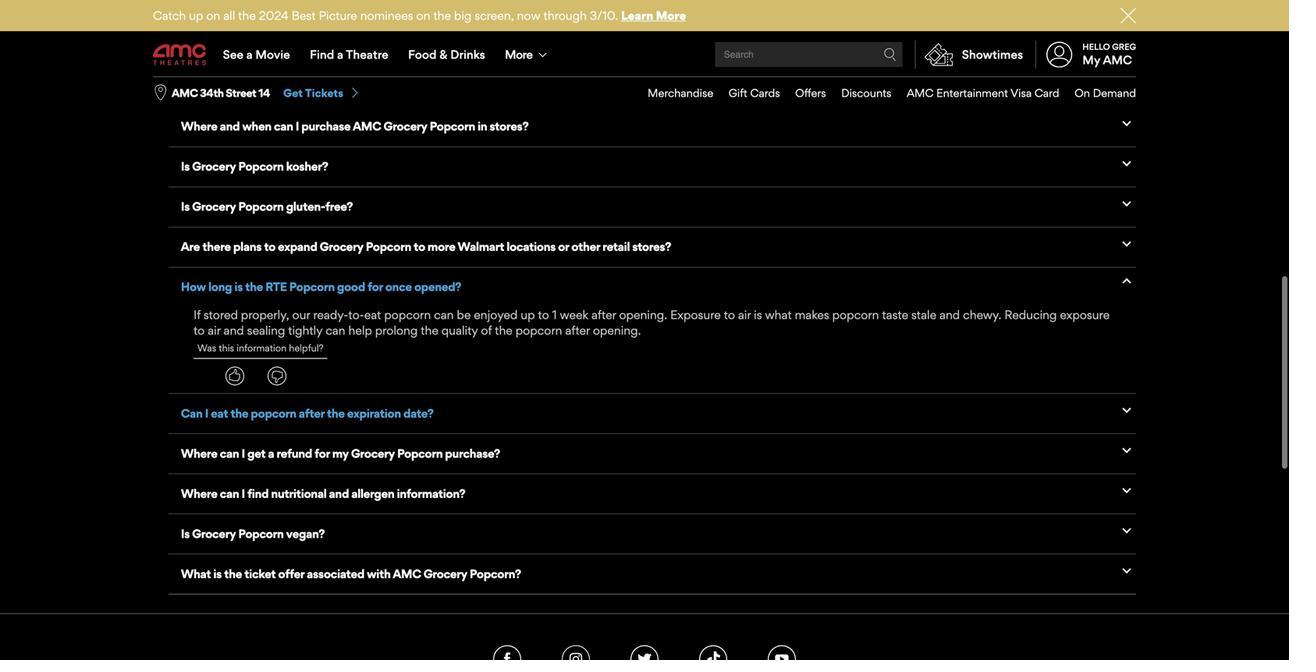 Task type: vqa. For each thing, say whether or not it's contained in the screenshot.
2nd Where from the top of the page
yes



Task type: describe. For each thing, give the bounding box(es) containing it.
all
[[223, 8, 235, 23]]

1 on from the left
[[206, 8, 220, 23]]

a for movie
[[246, 47, 253, 62]]

demand
[[1093, 86, 1136, 100]]

2 on from the left
[[416, 8, 430, 23]]

thumbs up rating of 5 image
[[226, 367, 244, 386]]

see
[[223, 47, 243, 62]]

information
[[237, 343, 287, 354]]

exposure
[[670, 308, 721, 322]]

good
[[337, 280, 365, 294]]

and left allergen
[[329, 487, 349, 501]]

on demand
[[1075, 86, 1136, 100]]

get
[[283, 86, 303, 100]]

get tickets
[[283, 86, 343, 100]]

is for is grocery popcorn gluten-free?
[[181, 199, 190, 214]]

get
[[247, 447, 266, 461]]

helpful?
[[289, 343, 324, 354]]

offer?
[[401, 79, 433, 93]]

where can i find nutritional and allergen information?
[[181, 487, 465, 501]]

popcorn?
[[470, 567, 521, 582]]

14
[[258, 86, 270, 100]]

popcorn down find at the left
[[310, 79, 356, 93]]

street
[[226, 86, 256, 100]]

purchase
[[301, 119, 351, 133]]

week
[[560, 308, 589, 322]]

theatre
[[346, 47, 388, 62]]

of inside if stored properly, our ready-to-eat popcorn can be enjoyed up to 1 week after opening. exposure to air is what makes popcorn taste stale and chewy. reducing exposure to air and sealing tightly can help prolong the quality of the popcorn after opening.
[[481, 323, 492, 338]]

and down picture
[[349, 39, 369, 53]]

our
[[292, 308, 310, 322]]

popcorn down is grocery popcorn kosher? on the left of the page
[[238, 199, 284, 214]]

search the AMC website text field
[[722, 49, 884, 60]]

amc entertainment visa card link
[[892, 77, 1059, 109]]

1 horizontal spatial stores?
[[632, 240, 671, 254]]

amc right the 'with'
[[393, 567, 421, 582]]

1 vertical spatial or
[[558, 240, 569, 254]]

and up this
[[224, 323, 244, 338]]

more inside button
[[505, 47, 533, 62]]

is grocery popcorn gluten-free?
[[181, 199, 353, 214]]

flavors
[[213, 79, 250, 93]]

gluten-
[[286, 199, 325, 214]]

can right when
[[274, 119, 293, 133]]

&
[[440, 47, 448, 62]]

is inside if stored properly, our ready-to-eat popcorn can be enjoyed up to 1 week after opening. exposure to air is what makes popcorn taste stale and chewy. reducing exposure to air and sealing tightly can help prolong the quality of the popcorn after opening.
[[754, 308, 762, 322]]

popcorn down date?
[[397, 447, 443, 461]]

popcorn up ticket
[[238, 527, 284, 542]]

tickets
[[305, 86, 343, 100]]

tightly
[[288, 323, 323, 338]]

is left the see
[[213, 39, 222, 53]]

discounts link
[[826, 77, 892, 109]]

retail
[[603, 240, 630, 254]]

amc down the all
[[224, 39, 252, 53]]

find a theatre
[[310, 47, 388, 62]]

to-
[[348, 308, 364, 322]]

long
[[208, 280, 232, 294]]

what for what is the ticket offer associated with amc grocery popcorn?
[[181, 567, 211, 582]]

exposure
[[1060, 308, 1110, 322]]

can down ready-
[[326, 323, 345, 338]]

what for what flavors or kinds of popcorn will you offer?
[[181, 79, 211, 93]]

a for theatre
[[337, 47, 343, 62]]

cookie consent banner dialog
[[0, 619, 1289, 661]]

can
[[181, 407, 203, 421]]

0 vertical spatial of
[[296, 79, 308, 93]]

help
[[348, 323, 372, 338]]

where for where and when can i purchase amc grocery popcorn in stores?
[[181, 119, 217, 133]]

amc instagram image
[[562, 646, 590, 661]]

the left big
[[433, 8, 451, 23]]

what for what is amc grocery popcorn and what inspired it?
[[181, 39, 211, 53]]

drinks
[[450, 47, 485, 62]]

i left "get"
[[242, 447, 245, 461]]

i right the can
[[205, 407, 208, 421]]

gift cards
[[729, 86, 780, 100]]

0 horizontal spatial what
[[371, 39, 398, 53]]

prolong
[[375, 323, 418, 338]]

thumbs down rating of 1 element
[[268, 367, 286, 386]]

are there plans to expand grocery popcorn to more walmart locations or other retail stores?
[[181, 240, 671, 254]]

plans
[[233, 240, 262, 254]]

popcorn up our
[[289, 280, 335, 294]]

showtimes
[[962, 47, 1023, 62]]

find
[[247, 487, 269, 501]]

merchandise link
[[633, 77, 713, 109]]

amc 34th street 14
[[172, 86, 270, 100]]

the left quality
[[421, 323, 438, 338]]

screen,
[[475, 8, 514, 23]]

is right long
[[234, 280, 243, 294]]

is for is grocery popcorn kosher?
[[181, 159, 190, 174]]

free?
[[325, 199, 353, 214]]

1 horizontal spatial after
[[565, 323, 590, 338]]

amc inside button
[[172, 86, 198, 100]]

entertainment
[[936, 86, 1008, 100]]

what is the ticket offer associated with amc grocery popcorn?
[[181, 567, 521, 582]]

kosher?
[[286, 159, 328, 174]]

picture
[[319, 8, 357, 23]]

1 horizontal spatial more
[[656, 8, 686, 23]]

associated
[[307, 567, 364, 582]]

purchase?
[[445, 447, 500, 461]]

with
[[367, 567, 391, 582]]

date?
[[403, 407, 434, 421]]

is left ticket
[[213, 567, 222, 582]]

34th
[[200, 86, 224, 100]]

stale
[[911, 308, 937, 322]]

menu containing more
[[153, 33, 1136, 76]]

more
[[428, 240, 455, 254]]

popcorn down thumbs down rating of 1 element
[[251, 407, 296, 421]]

ready-
[[313, 308, 348, 322]]

1 horizontal spatial air
[[738, 308, 751, 322]]

on demand link
[[1059, 77, 1136, 109]]

0 vertical spatial opening.
[[619, 308, 667, 322]]

amc instagram image
[[562, 646, 590, 661]]

inspired
[[400, 39, 443, 53]]



Task type: locate. For each thing, give the bounding box(es) containing it.
1 vertical spatial is
[[181, 199, 190, 214]]

my
[[332, 447, 349, 461]]

best
[[292, 8, 316, 23]]

go to my account page element
[[1036, 33, 1136, 76]]

1 vertical spatial where
[[181, 447, 217, 461]]

be
[[457, 308, 471, 322]]

2 what from the top
[[181, 79, 211, 93]]

stored
[[204, 308, 238, 322]]

1 where from the top
[[181, 119, 217, 133]]

a right find at the left
[[337, 47, 343, 62]]

amc down 'will'
[[353, 119, 381, 133]]

properly,
[[241, 308, 289, 322]]

0 horizontal spatial air
[[208, 323, 221, 338]]

menu down the learn
[[153, 33, 1136, 76]]

menu down submit search icon
[[633, 77, 1136, 109]]

0 vertical spatial what
[[181, 39, 211, 53]]

amc down greg
[[1103, 53, 1132, 67]]

popcorn
[[310, 79, 356, 93], [384, 308, 431, 322], [832, 308, 879, 322], [516, 323, 562, 338], [251, 407, 296, 421]]

0 horizontal spatial eat
[[211, 407, 228, 421]]

2 vertical spatial is
[[181, 527, 190, 542]]

quality
[[441, 323, 478, 338]]

3 what from the top
[[181, 567, 211, 582]]

after down week
[[565, 323, 590, 338]]

catch up on all the 2024 best picture nominees on the big screen, now through 3/10. learn more
[[153, 8, 686, 23]]

amc twitter image
[[631, 646, 659, 661], [631, 646, 659, 661]]

find a theatre link
[[300, 33, 398, 76]]

and right the stale
[[940, 308, 960, 322]]

stores? right in
[[490, 119, 529, 133]]

what flavors or kinds of popcorn will you offer?
[[181, 79, 433, 93]]

more
[[656, 8, 686, 23], [505, 47, 533, 62]]

to right exposure
[[724, 308, 735, 322]]

the down thumbs up rating of 5 'element'
[[230, 407, 248, 421]]

to left more
[[414, 240, 425, 254]]

can i eat the popcorn after the expiration date?
[[181, 407, 434, 421]]

1 horizontal spatial a
[[268, 447, 274, 461]]

big
[[454, 8, 472, 23]]

see a movie link
[[213, 33, 300, 76]]

how long is the rte popcorn good for once opened?
[[181, 280, 461, 294]]

0 horizontal spatial more
[[505, 47, 533, 62]]

2 horizontal spatial after
[[592, 308, 616, 322]]

popcorn left the taste
[[832, 308, 879, 322]]

amc down showtimes image
[[907, 86, 934, 100]]

after
[[592, 308, 616, 322], [565, 323, 590, 338], [299, 407, 324, 421]]

eat
[[364, 308, 381, 322], [211, 407, 228, 421]]

see a movie
[[223, 47, 290, 62]]

was
[[197, 343, 216, 354]]

i left purchase
[[296, 119, 299, 133]]

thumbs down rating of 1 image
[[268, 367, 286, 386]]

amc facebook image
[[493, 646, 521, 661], [493, 646, 521, 661]]

1 is from the top
[[181, 159, 190, 174]]

to
[[264, 240, 275, 254], [414, 240, 425, 254], [538, 308, 549, 322], [724, 308, 735, 322], [194, 323, 205, 338]]

amc inside hello greg my amc
[[1103, 53, 1132, 67]]

can left "get"
[[220, 447, 239, 461]]

0 horizontal spatial a
[[246, 47, 253, 62]]

now
[[517, 8, 541, 23]]

merchandise
[[648, 86, 713, 100]]

and
[[349, 39, 369, 53], [220, 119, 240, 133], [940, 308, 960, 322], [224, 323, 244, 338], [329, 487, 349, 501]]

is left the makes on the right of page
[[754, 308, 762, 322]]

0 vertical spatial where
[[181, 119, 217, 133]]

0 horizontal spatial on
[[206, 8, 220, 23]]

1 vertical spatial up
[[521, 308, 535, 322]]

0 horizontal spatial after
[[299, 407, 324, 421]]

1 vertical spatial after
[[565, 323, 590, 338]]

0 horizontal spatial stores?
[[490, 119, 529, 133]]

and left when
[[220, 119, 240, 133]]

1 vertical spatial eat
[[211, 407, 228, 421]]

where and when can i purchase amc grocery popcorn in stores?
[[181, 119, 529, 133]]

1 vertical spatial of
[[481, 323, 492, 338]]

0 horizontal spatial of
[[296, 79, 308, 93]]

gift
[[729, 86, 747, 100]]

there
[[202, 240, 231, 254]]

menu containing merchandise
[[633, 77, 1136, 109]]

the left ticket
[[224, 567, 242, 582]]

up right "catch"
[[189, 8, 203, 23]]

popcorn down picture
[[301, 39, 346, 53]]

1 what from the top
[[181, 39, 211, 53]]

0 vertical spatial menu
[[153, 33, 1136, 76]]

1 vertical spatial opening.
[[593, 323, 641, 338]]

1 horizontal spatial what
[[765, 308, 792, 322]]

0 vertical spatial is
[[181, 159, 190, 174]]

catch
[[153, 8, 186, 23]]

2 where from the top
[[181, 447, 217, 461]]

is grocery popcorn kosher?
[[181, 159, 328, 174]]

2 horizontal spatial a
[[337, 47, 343, 62]]

what left flavors
[[181, 79, 211, 93]]

on left the all
[[206, 8, 220, 23]]

what is amc grocery popcorn and what inspired it?
[[181, 39, 459, 53]]

the left expiration
[[327, 407, 345, 421]]

1 horizontal spatial of
[[481, 323, 492, 338]]

menu
[[153, 33, 1136, 76], [633, 77, 1136, 109]]

food & drinks link
[[398, 33, 495, 76]]

to left 1
[[538, 308, 549, 322]]

is grocery popcorn vegan?
[[181, 527, 325, 542]]

on up inspired
[[416, 8, 430, 23]]

1 horizontal spatial up
[[521, 308, 535, 322]]

cards
[[750, 86, 780, 100]]

2 is from the top
[[181, 199, 190, 214]]

eat up the help in the left of the page
[[364, 308, 381, 322]]

where for where can i find nutritional and allergen information?
[[181, 487, 217, 501]]

popcorn left in
[[430, 119, 475, 133]]

popcorn down 1
[[516, 323, 562, 338]]

0 vertical spatial stores?
[[490, 119, 529, 133]]

makes
[[795, 308, 829, 322]]

through
[[544, 8, 587, 23]]

stores? right retail
[[632, 240, 671, 254]]

greg
[[1112, 42, 1136, 52]]

offer
[[278, 567, 304, 582]]

submit search icon image
[[884, 48, 896, 61]]

other
[[571, 240, 600, 254]]

card
[[1035, 86, 1059, 100]]

after up refund
[[299, 407, 324, 421]]

where can i get a refund for my grocery popcorn purchase?
[[181, 447, 500, 461]]

2 vertical spatial after
[[299, 407, 324, 421]]

1 vertical spatial menu
[[633, 77, 1136, 109]]

what
[[181, 39, 211, 53], [181, 79, 211, 93], [181, 567, 211, 582]]

of down enjoyed at the top left of the page
[[481, 323, 492, 338]]

was this information helpful?
[[197, 343, 324, 354]]

taste
[[882, 308, 908, 322]]

discounts
[[841, 86, 892, 100]]

1 horizontal spatial on
[[416, 8, 430, 23]]

expiration
[[347, 407, 401, 421]]

where left find at bottom left
[[181, 487, 217, 501]]

more down now
[[505, 47, 533, 62]]

gift cards link
[[713, 77, 780, 109]]

where down the can
[[181, 447, 217, 461]]

or left the kinds at top
[[252, 79, 263, 93]]

0 vertical spatial up
[[189, 8, 203, 23]]

when
[[242, 119, 271, 133]]

0 horizontal spatial up
[[189, 8, 203, 23]]

eat right the can
[[211, 407, 228, 421]]

up
[[189, 8, 203, 23], [521, 308, 535, 322]]

popcorn down when
[[238, 159, 284, 174]]

3 is from the top
[[181, 527, 190, 542]]

can left find at bottom left
[[220, 487, 239, 501]]

0 vertical spatial after
[[592, 308, 616, 322]]

1 horizontal spatial or
[[558, 240, 569, 254]]

2 vertical spatial where
[[181, 487, 217, 501]]

food & drinks
[[408, 47, 485, 62]]

once
[[385, 280, 412, 294]]

amc
[[224, 39, 252, 53], [1103, 53, 1132, 67], [907, 86, 934, 100], [172, 86, 198, 100], [353, 119, 381, 133], [393, 567, 421, 582]]

0 horizontal spatial for
[[315, 447, 330, 461]]

popcorn up once
[[366, 240, 411, 254]]

what down nominees
[[371, 39, 398, 53]]

1 vertical spatial what
[[181, 79, 211, 93]]

sealing
[[247, 323, 285, 338]]

thumbs up rating of 5 element
[[226, 367, 244, 386]]

0 vertical spatial air
[[738, 308, 751, 322]]

nominees
[[360, 8, 413, 23]]

air right exposure
[[738, 308, 751, 322]]

the right the all
[[238, 8, 256, 23]]

a right "get"
[[268, 447, 274, 461]]

of right the kinds at top
[[296, 79, 308, 93]]

amc logo image
[[153, 44, 208, 65], [153, 44, 208, 65]]

what inside if stored properly, our ready-to-eat popcorn can be enjoyed up to 1 week after opening. exposure to air is what makes popcorn taste stale and chewy. reducing exposure to air and sealing tightly can help prolong the quality of the popcorn after opening.
[[765, 308, 792, 322]]

if
[[194, 308, 201, 322]]

is for is grocery popcorn vegan?
[[181, 527, 190, 542]]

amc youtube image
[[768, 646, 796, 661], [768, 646, 796, 661]]

how
[[181, 280, 206, 294]]

allergen
[[351, 487, 394, 501]]

1
[[552, 308, 557, 322]]

3 where from the top
[[181, 487, 217, 501]]

find
[[310, 47, 334, 62]]

on
[[1075, 86, 1090, 100]]

eat inside if stored properly, our ready-to-eat popcorn can be enjoyed up to 1 week after opening. exposure to air is what makes popcorn taste stale and chewy. reducing exposure to air and sealing tightly can help prolong the quality of the popcorn after opening.
[[364, 308, 381, 322]]

locations
[[507, 240, 556, 254]]

will
[[358, 79, 376, 93]]

information?
[[397, 487, 465, 501]]

refund
[[277, 447, 312, 461]]

where down 34th
[[181, 119, 217, 133]]

can
[[274, 119, 293, 133], [434, 308, 454, 322], [326, 323, 345, 338], [220, 447, 239, 461], [220, 487, 239, 501]]

rte
[[265, 280, 287, 294]]

what left the makes on the right of page
[[765, 308, 792, 322]]

stores?
[[490, 119, 529, 133], [632, 240, 671, 254]]

opened?
[[414, 280, 461, 294]]

showtimes image
[[916, 41, 962, 69]]

2024
[[259, 8, 289, 23]]

0 vertical spatial what
[[371, 39, 398, 53]]

i left find at bottom left
[[242, 487, 245, 501]]

what left ticket
[[181, 567, 211, 582]]

offers
[[795, 86, 826, 100]]

1 vertical spatial more
[[505, 47, 533, 62]]

1 horizontal spatial for
[[368, 280, 383, 294]]

what left the see
[[181, 39, 211, 53]]

where for where can i get a refund for my grocery popcorn purchase?
[[181, 447, 217, 461]]

0 horizontal spatial or
[[252, 79, 263, 93]]

this
[[219, 343, 234, 354]]

amc 34th street 14 button
[[172, 86, 270, 101]]

amc tiktok image
[[699, 646, 727, 661], [699, 646, 727, 661]]

reducing
[[1005, 308, 1057, 322]]

or left other
[[558, 240, 569, 254]]

0 vertical spatial more
[[656, 8, 686, 23]]

vegan?
[[286, 527, 325, 542]]

1 horizontal spatial eat
[[364, 308, 381, 322]]

popcorn up prolong
[[384, 308, 431, 322]]

user profile image
[[1038, 42, 1081, 68]]

up inside if stored properly, our ready-to-eat popcorn can be enjoyed up to 1 week after opening. exposure to air is what makes popcorn taste stale and chewy. reducing exposure to air and sealing tightly can help prolong the quality of the popcorn after opening.
[[521, 308, 535, 322]]

1 vertical spatial for
[[315, 447, 330, 461]]

0 vertical spatial or
[[252, 79, 263, 93]]

expand
[[278, 240, 317, 254]]

food
[[408, 47, 437, 62]]

0 vertical spatial eat
[[364, 308, 381, 322]]

1 vertical spatial air
[[208, 323, 221, 338]]

learn
[[621, 8, 653, 23]]

0 vertical spatial for
[[368, 280, 383, 294]]

air
[[738, 308, 751, 322], [208, 323, 221, 338]]

for left once
[[368, 280, 383, 294]]

1 vertical spatial stores?
[[632, 240, 671, 254]]

enjoyed
[[474, 308, 518, 322]]

amc left 34th
[[172, 86, 198, 100]]

a right the see
[[246, 47, 253, 62]]

air down stored
[[208, 323, 221, 338]]

the left rte
[[245, 280, 263, 294]]

for left my
[[315, 447, 330, 461]]

can left be
[[434, 308, 454, 322]]

movie
[[255, 47, 290, 62]]

it?
[[446, 39, 459, 53]]

more right the learn
[[656, 8, 686, 23]]

the down enjoyed at the top left of the page
[[495, 323, 513, 338]]

to right plans
[[264, 240, 275, 254]]

2 vertical spatial what
[[181, 567, 211, 582]]

up left 1
[[521, 308, 535, 322]]

to down if
[[194, 323, 205, 338]]

kinds
[[265, 79, 294, 93]]

1 vertical spatial what
[[765, 308, 792, 322]]

after right week
[[592, 308, 616, 322]]



